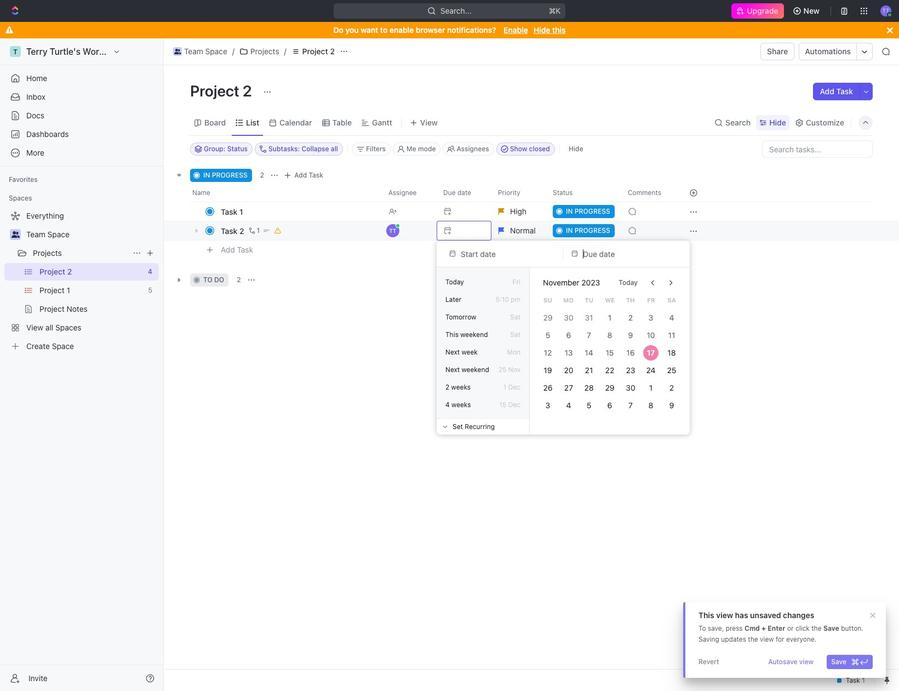 Task type: describe. For each thing, give the bounding box(es) containing it.
enable
[[390, 25, 414, 35]]

browser
[[416, 25, 446, 35]]

0 horizontal spatial to
[[203, 276, 213, 284]]

1 vertical spatial team space link
[[26, 226, 157, 243]]

0 horizontal spatial 8
[[608, 331, 613, 340]]

revert
[[699, 658, 720, 666]]

11
[[669, 331, 676, 340]]

task 1 link
[[218, 204, 380, 220]]

do you want to enable browser notifications? enable hide this
[[334, 25, 566, 35]]

fri
[[513, 278, 521, 286]]

1 vertical spatial add
[[295, 171, 307, 179]]

15 for 15
[[606, 348, 614, 358]]

revert button
[[695, 655, 724, 669]]

has
[[736, 611, 749, 620]]

projects link inside tree
[[33, 245, 128, 262]]

0 vertical spatial add task
[[821, 87, 854, 96]]

click
[[796, 625, 810, 633]]

25 nov
[[499, 366, 521, 374]]

2 / from the left
[[284, 47, 287, 56]]

new button
[[789, 2, 827, 20]]

20
[[564, 366, 574, 375]]

0 horizontal spatial 9
[[629, 331, 633, 340]]

17
[[648, 348, 656, 358]]

gantt link
[[370, 115, 393, 130]]

1 horizontal spatial team
[[184, 47, 203, 56]]

2 horizontal spatial 4
[[670, 313, 675, 322]]

upgrade link
[[732, 3, 784, 19]]

this weekend
[[446, 331, 488, 339]]

to
[[699, 625, 707, 633]]

0 vertical spatial 3
[[649, 313, 654, 322]]

0 horizontal spatial hide
[[534, 25, 551, 35]]

inbox
[[26, 92, 46, 101]]

saving
[[699, 635, 720, 644]]

autosave view
[[769, 658, 814, 666]]

enter
[[768, 625, 786, 633]]

19
[[544, 366, 552, 375]]

this for view
[[699, 611, 715, 620]]

you
[[346, 25, 359, 35]]

for
[[776, 635, 785, 644]]

1 horizontal spatial 9
[[670, 401, 675, 410]]

user group image inside tree
[[11, 231, 19, 238]]

autosave view button
[[764, 655, 819, 669]]

1 horizontal spatial the
[[812, 625, 822, 633]]

1 horizontal spatial add task button
[[281, 169, 328, 182]]

share button
[[761, 43, 795, 60]]

tree inside sidebar navigation
[[4, 207, 159, 355]]

0 horizontal spatial today
[[446, 278, 464, 286]]

set
[[453, 422, 463, 431]]

search button
[[712, 115, 755, 130]]

1 horizontal spatial add task
[[295, 171, 324, 179]]

2 horizontal spatial add
[[821, 87, 835, 96]]

2 right do
[[237, 276, 241, 284]]

inbox link
[[4, 88, 159, 106]]

1 horizontal spatial 7
[[629, 401, 633, 410]]

board
[[205, 118, 226, 127]]

24
[[647, 366, 656, 375]]

16
[[627, 348, 635, 358]]

sat for tomorrow
[[511, 313, 521, 321]]

mo
[[564, 297, 574, 304]]

1 down we
[[609, 313, 612, 322]]

hide inside hide dropdown button
[[770, 118, 787, 127]]

home link
[[4, 70, 159, 87]]

team inside sidebar navigation
[[26, 230, 45, 239]]

new
[[804, 6, 820, 15]]

task down task 1
[[221, 226, 238, 236]]

su
[[544, 297, 553, 304]]

weekend for next weekend
[[462, 366, 490, 374]]

hide button
[[565, 143, 588, 156]]

2023
[[582, 278, 601, 287]]

23
[[626, 366, 636, 375]]

1 up task 2
[[240, 207, 243, 216]]

0 horizontal spatial add task
[[221, 245, 253, 254]]

next weekend
[[446, 366, 490, 374]]

fr
[[648, 297, 656, 304]]

0 horizontal spatial 30
[[564, 313, 574, 322]]

task up the customize
[[837, 87, 854, 96]]

weeks for 2 weeks
[[452, 383, 471, 391]]

1 horizontal spatial to
[[380, 25, 388, 35]]

1 horizontal spatial 4
[[566, 401, 571, 410]]

10
[[648, 331, 656, 340]]

next for next week
[[446, 348, 460, 356]]

favorites button
[[4, 173, 42, 186]]

list link
[[244, 115, 259, 130]]

invite
[[29, 674, 48, 683]]

25 for 25 nov
[[499, 366, 507, 374]]

28
[[585, 383, 594, 393]]

0 vertical spatial projects
[[251, 47, 279, 56]]

automations
[[806, 47, 852, 56]]

list
[[246, 118, 259, 127]]

2 left the 1 button
[[240, 226, 244, 236]]

next week
[[446, 348, 478, 356]]

25 for 25
[[668, 366, 677, 375]]

next for next weekend
[[446, 366, 460, 374]]

dec for 15 dec
[[509, 401, 521, 409]]

1 horizontal spatial space
[[205, 47, 227, 56]]

assignees
[[457, 145, 489, 153]]

automations button
[[800, 43, 857, 60]]

recurring
[[465, 422, 495, 431]]

2 vertical spatial add
[[221, 245, 235, 254]]

dashboards link
[[4, 126, 159, 143]]

task inside task 1 link
[[221, 207, 238, 216]]

customize button
[[792, 115, 848, 130]]

1 horizontal spatial projects link
[[237, 45, 282, 58]]

sat for this weekend
[[511, 331, 521, 339]]

2 up 'list'
[[243, 82, 252, 100]]

later
[[446, 296, 462, 304]]

0 vertical spatial user group image
[[174, 49, 181, 54]]

1 down 25 nov
[[504, 383, 507, 391]]

hide inside hide button
[[569, 145, 584, 153]]

set recurring
[[453, 422, 495, 431]]

0 vertical spatial team space link
[[171, 45, 230, 58]]

today inside button
[[619, 279, 638, 287]]

21
[[586, 366, 594, 375]]

22
[[606, 366, 615, 375]]

weekend for this weekend
[[461, 331, 488, 339]]

weeks for 4 weeks
[[452, 401, 471, 409]]

share
[[768, 47, 789, 56]]

this view has unsaved changes to save, press cmd + enter or click the save button. saving updates the view for everyone.
[[699, 611, 864, 644]]

in progress
[[203, 171, 248, 179]]

calendar link
[[278, 115, 312, 130]]

1 vertical spatial the
[[749, 635, 759, 644]]

26
[[544, 383, 553, 393]]

projects inside sidebar navigation
[[33, 248, 62, 258]]

4 weeks
[[446, 401, 471, 409]]



Task type: locate. For each thing, give the bounding box(es) containing it.
0 vertical spatial 15
[[606, 348, 614, 358]]

1 horizontal spatial 25
[[668, 366, 677, 375]]

0 vertical spatial save
[[824, 625, 840, 633]]

enable
[[504, 25, 528, 35]]

sat up the mon
[[511, 331, 521, 339]]

1 right task 2
[[257, 226, 260, 235]]

2 25 from the left
[[668, 366, 677, 375]]

dec down 1 dec
[[509, 401, 521, 409]]

0 horizontal spatial view
[[717, 611, 734, 620]]

tu
[[585, 297, 594, 304]]

1 vertical spatial weeks
[[452, 401, 471, 409]]

1 horizontal spatial project
[[302, 47, 328, 56]]

space inside sidebar navigation
[[47, 230, 70, 239]]

team space inside sidebar navigation
[[26, 230, 70, 239]]

1 25 from the left
[[499, 366, 507, 374]]

2 vertical spatial add task button
[[216, 243, 258, 257]]

1 sat from the top
[[511, 313, 521, 321]]

do
[[334, 25, 344, 35]]

1 vertical spatial weekend
[[462, 366, 490, 374]]

0 horizontal spatial the
[[749, 635, 759, 644]]

dec down nov
[[509, 383, 521, 391]]

view down everyone.
[[800, 658, 814, 666]]

today up "later"
[[446, 278, 464, 286]]

task up task 2
[[221, 207, 238, 216]]

pm
[[511, 296, 521, 304]]

0 horizontal spatial 6
[[567, 331, 571, 340]]

add up task 1 link
[[295, 171, 307, 179]]

0 vertical spatial projects link
[[237, 45, 282, 58]]

1 vertical spatial add task
[[295, 171, 324, 179]]

dec
[[509, 383, 521, 391], [509, 401, 521, 409]]

1 horizontal spatial today
[[619, 279, 638, 287]]

autosave
[[769, 658, 798, 666]]

in
[[203, 171, 210, 179]]

this up to
[[699, 611, 715, 620]]

6
[[567, 331, 571, 340], [608, 401, 613, 410]]

sat down pm
[[511, 313, 521, 321]]

15 dec
[[500, 401, 521, 409]]

8 up '22'
[[608, 331, 613, 340]]

0 vertical spatial space
[[205, 47, 227, 56]]

this down tomorrow
[[446, 331, 459, 339]]

save,
[[708, 625, 724, 633]]

Due date text field
[[583, 249, 674, 259]]

press
[[726, 625, 743, 633]]

9 down "18"
[[670, 401, 675, 410]]

0 vertical spatial 6
[[567, 331, 571, 340]]

tree containing team space
[[4, 207, 159, 355]]

week
[[462, 348, 478, 356]]

projects link
[[237, 45, 282, 58], [33, 245, 128, 262]]

2
[[330, 47, 335, 56], [243, 82, 252, 100], [260, 171, 264, 179], [240, 226, 244, 236], [237, 276, 241, 284], [629, 313, 633, 322], [446, 383, 450, 391], [670, 383, 675, 393]]

1 vertical spatial projects
[[33, 248, 62, 258]]

0 vertical spatial dec
[[509, 383, 521, 391]]

dashboards
[[26, 129, 69, 139]]

13
[[565, 348, 573, 358]]

november
[[543, 278, 580, 287]]

1 vertical spatial project
[[190, 82, 240, 100]]

weeks down 2 weeks at the bottom
[[452, 401, 471, 409]]

0 vertical spatial 5
[[546, 331, 551, 340]]

2 down "th"
[[629, 313, 633, 322]]

to left do
[[203, 276, 213, 284]]

4 up 11
[[670, 313, 675, 322]]

today button
[[613, 274, 645, 292]]

0 horizontal spatial space
[[47, 230, 70, 239]]

view for autosave
[[800, 658, 814, 666]]

0 horizontal spatial projects
[[33, 248, 62, 258]]

sidebar navigation
[[0, 38, 164, 691]]

2 up 4 weeks
[[446, 383, 450, 391]]

add task button up the customize
[[814, 83, 860, 100]]

1 dec
[[504, 383, 521, 391]]

hide
[[534, 25, 551, 35], [770, 118, 787, 127], [569, 145, 584, 153]]

15 for 15 dec
[[500, 401, 507, 409]]

3 down 26
[[546, 401, 551, 410]]

2 down "18"
[[670, 383, 675, 393]]

to right the want
[[380, 25, 388, 35]]

2 weeks
[[446, 383, 471, 391]]

9 up 16 at the bottom of the page
[[629, 331, 633, 340]]

save down button.
[[832, 658, 847, 666]]

project
[[302, 47, 328, 56], [190, 82, 240, 100]]

0 horizontal spatial team space
[[26, 230, 70, 239]]

15
[[606, 348, 614, 358], [500, 401, 507, 409]]

1 vertical spatial this
[[699, 611, 715, 620]]

task 2
[[221, 226, 244, 236]]

project 2 up board
[[190, 82, 255, 100]]

1 horizontal spatial /
[[284, 47, 287, 56]]

30 down mo
[[564, 313, 574, 322]]

nov
[[509, 366, 521, 374]]

this for weekend
[[446, 331, 459, 339]]

add down task 2
[[221, 245, 235, 254]]

2 dec from the top
[[509, 401, 521, 409]]

1 vertical spatial 15
[[500, 401, 507, 409]]

gantt
[[372, 118, 393, 127]]

9
[[629, 331, 633, 340], [670, 401, 675, 410]]

changes
[[784, 611, 815, 620]]

hide button
[[757, 115, 790, 130]]

assignees button
[[443, 143, 494, 156]]

7 up 14
[[587, 331, 592, 340]]

1 horizontal spatial view
[[760, 635, 775, 644]]

0 horizontal spatial 25
[[499, 366, 507, 374]]

⌘k
[[549, 6, 561, 15]]

1 next from the top
[[446, 348, 460, 356]]

0 horizontal spatial /
[[232, 47, 235, 56]]

1 inside button
[[257, 226, 260, 235]]

2 right progress
[[260, 171, 264, 179]]

6 up 13
[[567, 331, 571, 340]]

30 down 23
[[626, 383, 636, 393]]

2 horizontal spatial hide
[[770, 118, 787, 127]]

1 vertical spatial 30
[[626, 383, 636, 393]]

1 vertical spatial add task button
[[281, 169, 328, 182]]

add task button
[[814, 83, 860, 100], [281, 169, 328, 182], [216, 243, 258, 257]]

0 horizontal spatial team
[[26, 230, 45, 239]]

add task button down task 2
[[216, 243, 258, 257]]

5 down 28
[[587, 401, 592, 410]]

docs link
[[4, 107, 159, 124]]

25
[[499, 366, 507, 374], [668, 366, 677, 375]]

6 down '22'
[[608, 401, 613, 410]]

customize
[[806, 118, 845, 127]]

save left button.
[[824, 625, 840, 633]]

0 vertical spatial 29
[[544, 313, 553, 322]]

weeks up 4 weeks
[[452, 383, 471, 391]]

table link
[[330, 115, 352, 130]]

1 dec from the top
[[509, 383, 521, 391]]

1
[[240, 207, 243, 216], [257, 226, 260, 235], [609, 313, 612, 322], [504, 383, 507, 391], [650, 383, 653, 393]]

view up save,
[[717, 611, 734, 620]]

0 vertical spatial 30
[[564, 313, 574, 322]]

1 vertical spatial team
[[26, 230, 45, 239]]

to do
[[203, 276, 224, 284]]

5:10 pm
[[496, 296, 521, 304]]

view for this
[[717, 611, 734, 620]]

add task up task 1 link
[[295, 171, 324, 179]]

view
[[717, 611, 734, 620], [760, 635, 775, 644], [800, 658, 814, 666]]

next up 2 weeks at the bottom
[[446, 366, 460, 374]]

user group image
[[174, 49, 181, 54], [11, 231, 19, 238]]

4 down 2 weeks at the bottom
[[446, 401, 450, 409]]

2 next from the top
[[446, 366, 460, 374]]

space
[[205, 47, 227, 56], [47, 230, 70, 239]]

0 horizontal spatial user group image
[[11, 231, 19, 238]]

november 2023
[[543, 278, 601, 287]]

0 vertical spatial team space
[[184, 47, 227, 56]]

25 down "18"
[[668, 366, 677, 375]]

the down cmd
[[749, 635, 759, 644]]

2 vertical spatial hide
[[569, 145, 584, 153]]

7 down 23
[[629, 401, 633, 410]]

do
[[214, 276, 224, 284]]

0 horizontal spatial add task button
[[216, 243, 258, 257]]

0 horizontal spatial this
[[446, 331, 459, 339]]

1 vertical spatial 5
[[587, 401, 592, 410]]

task down the 1 button
[[237, 245, 253, 254]]

12
[[544, 348, 552, 358]]

search
[[726, 118, 751, 127]]

1 horizontal spatial this
[[699, 611, 715, 620]]

29 down su
[[544, 313, 553, 322]]

add task down task 2
[[221, 245, 253, 254]]

1 vertical spatial projects link
[[33, 245, 128, 262]]

1 horizontal spatial 15
[[606, 348, 614, 358]]

15 down 1 dec
[[500, 401, 507, 409]]

4 down 27
[[566, 401, 571, 410]]

1 vertical spatial hide
[[770, 118, 787, 127]]

or
[[788, 625, 794, 633]]

add task
[[821, 87, 854, 96], [295, 171, 324, 179], [221, 245, 253, 254]]

1 horizontal spatial user group image
[[174, 49, 181, 54]]

table
[[333, 118, 352, 127]]

tree
[[4, 207, 159, 355]]

25 left nov
[[499, 366, 507, 374]]

save inside this view has unsaved changes to save, press cmd + enter or click the save button. saving updates the view for everyone.
[[824, 625, 840, 633]]

add task up the customize
[[821, 87, 854, 96]]

1 horizontal spatial team space
[[184, 47, 227, 56]]

1 horizontal spatial project 2
[[302, 47, 335, 56]]

the
[[812, 625, 822, 633], [749, 635, 759, 644]]

1 vertical spatial 3
[[546, 401, 551, 410]]

30
[[564, 313, 574, 322], [626, 383, 636, 393]]

3 up 10
[[649, 313, 654, 322]]

next left week
[[446, 348, 460, 356]]

1 horizontal spatial 8
[[649, 401, 654, 410]]

1 button
[[247, 225, 262, 236]]

2 horizontal spatial add task button
[[814, 83, 860, 100]]

unsaved
[[751, 611, 782, 620]]

0 vertical spatial 7
[[587, 331, 592, 340]]

8 down 24
[[649, 401, 654, 410]]

0 horizontal spatial team space link
[[26, 226, 157, 243]]

1 down 24
[[650, 383, 653, 393]]

mon
[[507, 348, 521, 356]]

everyone.
[[787, 635, 817, 644]]

0 vertical spatial next
[[446, 348, 460, 356]]

button.
[[842, 625, 864, 633]]

task 1
[[221, 207, 243, 216]]

home
[[26, 73, 47, 83]]

0 horizontal spatial 29
[[544, 313, 553, 322]]

upgrade
[[748, 6, 779, 15]]

weeks
[[452, 383, 471, 391], [452, 401, 471, 409]]

1 vertical spatial user group image
[[11, 231, 19, 238]]

1 horizontal spatial 5
[[587, 401, 592, 410]]

0 vertical spatial add task button
[[814, 83, 860, 100]]

0 horizontal spatial 4
[[446, 401, 450, 409]]

1 horizontal spatial 29
[[606, 383, 615, 393]]

1 vertical spatial 29
[[606, 383, 615, 393]]

weekend up week
[[461, 331, 488, 339]]

5 up 12
[[546, 331, 551, 340]]

project 2 link
[[289, 45, 338, 58]]

favorites
[[9, 175, 38, 184]]

today up "th"
[[619, 279, 638, 287]]

project 2 down do
[[302, 47, 335, 56]]

1 vertical spatial view
[[760, 635, 775, 644]]

0 vertical spatial view
[[717, 611, 734, 620]]

0 vertical spatial weekend
[[461, 331, 488, 339]]

1 horizontal spatial 3
[[649, 313, 654, 322]]

view down + at the right bottom
[[760, 635, 775, 644]]

0 horizontal spatial 7
[[587, 331, 592, 340]]

add task button up task 1 link
[[281, 169, 328, 182]]

add up the customize
[[821, 87, 835, 96]]

Start date text field
[[461, 249, 552, 259]]

0 vertical spatial add
[[821, 87, 835, 96]]

2 sat from the top
[[511, 331, 521, 339]]

save inside button
[[832, 658, 847, 666]]

this inside this view has unsaved changes to save, press cmd + enter or click the save button. saving updates the view for everyone.
[[699, 611, 715, 620]]

project 2
[[302, 47, 335, 56], [190, 82, 255, 100]]

0 horizontal spatial project
[[190, 82, 240, 100]]

sa
[[668, 297, 677, 304]]

0 vertical spatial to
[[380, 25, 388, 35]]

want
[[361, 25, 378, 35]]

tomorrow
[[446, 313, 477, 321]]

0 vertical spatial team
[[184, 47, 203, 56]]

team space link
[[171, 45, 230, 58], [26, 226, 157, 243]]

29 down '22'
[[606, 383, 615, 393]]

0 vertical spatial project 2
[[302, 47, 335, 56]]

5:10
[[496, 296, 509, 304]]

0 horizontal spatial add
[[221, 245, 235, 254]]

1 vertical spatial save
[[832, 658, 847, 666]]

Search tasks... text field
[[763, 141, 873, 157]]

task up task 1 link
[[309, 171, 324, 179]]

search...
[[441, 6, 472, 15]]

2 horizontal spatial view
[[800, 658, 814, 666]]

0 horizontal spatial projects link
[[33, 245, 128, 262]]

the right click
[[812, 625, 822, 633]]

weekend down week
[[462, 366, 490, 374]]

dec for 1 dec
[[509, 383, 521, 391]]

2 vertical spatial add task
[[221, 245, 253, 254]]

2 horizontal spatial add task
[[821, 87, 854, 96]]

0 horizontal spatial 3
[[546, 401, 551, 410]]

0 vertical spatial 8
[[608, 331, 613, 340]]

today
[[446, 278, 464, 286], [619, 279, 638, 287]]

th
[[627, 297, 635, 304]]

2 down do
[[330, 47, 335, 56]]

view inside autosave view button
[[800, 658, 814, 666]]

docs
[[26, 111, 44, 120]]

15 up '22'
[[606, 348, 614, 358]]

1 vertical spatial 6
[[608, 401, 613, 410]]

1 vertical spatial 7
[[629, 401, 633, 410]]

weekend
[[461, 331, 488, 339], [462, 366, 490, 374]]

1 vertical spatial project 2
[[190, 82, 255, 100]]

1 / from the left
[[232, 47, 235, 56]]



Task type: vqa. For each thing, say whether or not it's contained in the screenshot.
19
yes



